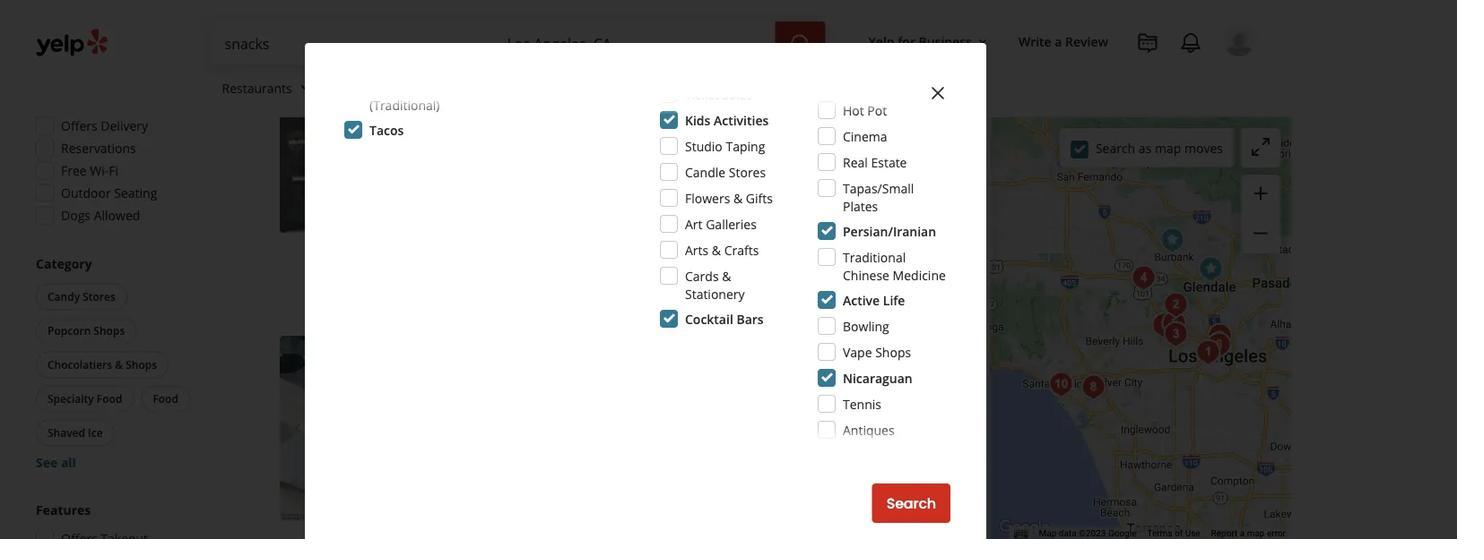 Task type: describe. For each thing, give the bounding box(es) containing it.
because
[[637, 205, 685, 222]]

report a map error
[[1211, 529, 1286, 539]]

features group
[[30, 502, 222, 540]]

spaces
[[843, 466, 884, 483]]

2 slideshow element from the top
[[280, 337, 465, 522]]

ticket sales
[[685, 86, 753, 103]]

map
[[1039, 529, 1057, 539]]

active life
[[843, 292, 905, 309]]

tapas/small plates
[[843, 180, 914, 215]]

candle
[[685, 164, 726, 181]]

shops for popcorn shops
[[94, 324, 125, 339]]

art
[[685, 216, 703, 233]]

& for flowers & gifts
[[734, 190, 743, 207]]

for
[[898, 33, 915, 50]]

reservations
[[61, 140, 136, 157]]

map data ©2023 google
[[1039, 529, 1137, 539]]

shared office spaces
[[843, 448, 922, 483]]

write a review
[[1019, 33, 1108, 50]]

hot for hot dogs
[[784, 107, 803, 122]]

map for moves
[[1155, 140, 1181, 157]]

2 food from the left
[[153, 392, 178, 407]]

write a review link
[[1011, 25, 1116, 57]]

free wi-fi
[[61, 163, 118, 180]]

close image
[[927, 83, 949, 104]]

popcorn shops
[[48, 324, 125, 339]]

arts
[[685, 242, 709, 259]]

write
[[1019, 33, 1052, 50]]

free
[[61, 163, 87, 180]]

hot for hot pot
[[843, 102, 864, 119]]

1 vertical spatial delivery
[[621, 265, 664, 280]]

moves
[[1185, 140, 1223, 157]]

terms of use link
[[1147, 529, 1200, 539]]

& for chocolatiers & shops
[[115, 358, 123, 373]]

healthy
[[618, 159, 663, 176]]

1 vertical spatial of
[[1175, 529, 1183, 539]]

flavor factory candy image
[[1193, 252, 1229, 287]]

yelp for business button
[[861, 25, 997, 57]]

cards
[[685, 268, 719, 285]]

kids activities
[[685, 112, 769, 129]]

stores for candle stores
[[729, 164, 766, 181]]

offers delivery
[[61, 118, 148, 135]]

life
[[883, 292, 905, 309]]

traditional chinese medicine
[[843, 249, 946, 284]]

vape
[[843, 344, 872, 361]]

dogs inside button
[[806, 107, 832, 122]]

$$$$
[[184, 12, 208, 27]]

shops for vape shops
[[875, 344, 911, 361]]

specialty
[[48, 392, 94, 407]]

are
[[750, 205, 770, 222]]

koreatown
[[843, 106, 907, 123]]

juicy?!?!
[[639, 187, 687, 204]]

wi-
[[90, 163, 109, 180]]

expand map image
[[1250, 136, 1272, 158]]

user actions element
[[854, 22, 1281, 133]]

search dialog
[[0, 0, 1457, 540]]

use
[[1185, 529, 1200, 539]]

cinema
[[843, 128, 887, 145]]

error
[[1267, 529, 1286, 539]]

hot dogs link
[[780, 105, 836, 123]]

estate
[[871, 154, 907, 171]]

shaved
[[48, 426, 85, 441]]

fi
[[109, 163, 118, 180]]

map for error
[[1247, 529, 1265, 539]]

zoom in image
[[1250, 183, 1272, 204]]

see
[[36, 455, 58, 472]]

cocktail
[[685, 311, 733, 328]]

flowers & gifts
[[685, 190, 773, 207]]

like
[[539, 222, 559, 240]]

1 horizontal spatial shops
[[126, 358, 157, 373]]

galleries
[[706, 216, 757, 233]]

the
[[688, 205, 708, 222]]

restaurants link
[[208, 65, 332, 117]]

cocktail bars
[[685, 311, 764, 328]]

0 horizontal spatial dogs
[[61, 208, 91, 225]]

sales
[[723, 86, 753, 103]]

ticket
[[685, 86, 719, 103]]

nicaraguan
[[843, 370, 913, 387]]

slightly
[[754, 187, 795, 204]]

1 horizontal spatial dairy queen/orange julius treat ctr image
[[1154, 223, 1190, 259]]

kream image
[[1190, 335, 1226, 371]]

wow choripan image
[[1156, 306, 1192, 342]]

of inside "where have u been juicy?!?! i'm always slightly disappointed with smoothie/juice places because the drinks are usually way too sweet and taste like they're made of artificial syrups.…"
[[642, 222, 654, 240]]

& for arts & crafts
[[712, 242, 721, 259]]

stationery
[[685, 286, 745, 303]]

active
[[843, 292, 880, 309]]

data
[[1059, 529, 1077, 539]]

yelp
[[869, 33, 895, 50]]

taping
[[726, 138, 765, 155]]

business categories element
[[208, 65, 1255, 117]]

1 food from the left
[[97, 392, 122, 407]]

offers
[[61, 118, 97, 135]]

kaminari gyoza bar image
[[1201, 328, 1237, 364]]

artificial
[[657, 222, 704, 240]]

food button
[[141, 387, 190, 413]]

takeout
[[696, 265, 739, 280]]

bars for juice
[[675, 107, 699, 122]]

16 checkmark v2 image
[[678, 265, 693, 280]]

traditional
[[843, 249, 906, 266]]

vape shops
[[843, 344, 911, 361]]

candy
[[48, 290, 80, 305]]

drinks
[[711, 205, 747, 222]]

see all button
[[36, 455, 76, 472]]

disappointed
[[798, 187, 875, 204]]

and
[[904, 205, 926, 222]]

start order
[[839, 263, 916, 283]]

dogs allowed
[[61, 208, 140, 225]]

google image
[[995, 517, 1054, 540]]

$$ button
[[84, 6, 129, 33]]

previous image
[[287, 130, 308, 152]]



Task type: locate. For each thing, give the bounding box(es) containing it.
search for search
[[887, 494, 936, 514]]

restaurants
[[222, 79, 292, 96]]

& right chocolatiers
[[115, 358, 123, 373]]

they're
[[562, 222, 602, 240]]

0 vertical spatial bars
[[675, 107, 699, 122]]

tennis
[[843, 396, 882, 413]]

hot dogs button
[[780, 105, 836, 123]]

candy stores
[[48, 290, 115, 305]]

chinese
[[843, 267, 890, 284]]

1 vertical spatial bars
[[737, 311, 764, 328]]

stores right candy
[[83, 290, 115, 305]]

allowed
[[94, 208, 140, 225]]

stores inside button
[[83, 290, 115, 305]]

0 vertical spatial of
[[642, 222, 654, 240]]

cards & stationery
[[685, 268, 745, 303]]

food
[[97, 392, 122, 407], [153, 392, 178, 407]]

dogs left hot pot
[[806, 107, 832, 122]]

candy stores button
[[36, 284, 127, 311]]

map region
[[835, 0, 1294, 540]]

too
[[843, 205, 863, 222]]

0 horizontal spatial stores
[[83, 290, 115, 305]]

& inside cards & stationery
[[722, 268, 731, 285]]

& up the stationery
[[722, 268, 731, 285]]

terms of use
[[1147, 529, 1200, 539]]

1 horizontal spatial stores
[[729, 164, 766, 181]]

bars for cocktail
[[737, 311, 764, 328]]

juice
[[647, 107, 673, 122]]

2 horizontal spatial shops
[[875, 344, 911, 361]]

0 horizontal spatial hot
[[784, 107, 803, 122]]

$$$$ button
[[173, 6, 219, 33]]

1 horizontal spatial delivery
[[621, 265, 664, 280]]

shops up food button
[[126, 358, 157, 373]]

sunny blue image
[[1043, 367, 1079, 403], [1076, 370, 1111, 406]]

chocolatiers & shops
[[48, 358, 157, 373]]

1 vertical spatial slideshow element
[[280, 337, 465, 522]]

info icon image
[[708, 159, 723, 174], [708, 159, 723, 174]]

tapas/small
[[843, 180, 914, 197]]

stores inside search dialog
[[729, 164, 766, 181]]

all
[[61, 455, 76, 472]]

dogs
[[806, 107, 832, 122], [61, 208, 91, 225]]

studio
[[685, 138, 723, 155]]

0 vertical spatial map
[[1155, 140, 1181, 157]]

1 horizontal spatial a
[[1240, 529, 1245, 539]]

always
[[712, 187, 751, 204]]

0 horizontal spatial a
[[1055, 33, 1062, 50]]

candle stores
[[685, 164, 766, 181]]

hot
[[843, 102, 864, 119], [784, 107, 803, 122]]

of down because
[[642, 222, 654, 240]]

search as map moves
[[1096, 140, 1223, 157]]

1 horizontal spatial search
[[1096, 140, 1135, 157]]

shaved ice button
[[36, 421, 114, 447]]

smoothies
[[713, 107, 770, 122]]

1 vertical spatial search
[[887, 494, 936, 514]]

smoothie/juice
[[506, 205, 593, 222]]

group containing offers delivery
[[30, 66, 222, 230]]

shops inside search dialog
[[875, 344, 911, 361]]

search for search as map moves
[[1096, 140, 1135, 157]]

been
[[604, 187, 636, 204]]

zoom out image
[[1250, 223, 1272, 244]]

1 vertical spatial stores
[[83, 290, 115, 305]]

& right arts
[[712, 242, 721, 259]]

hot dogs
[[784, 107, 832, 122]]

a for write
[[1055, 33, 1062, 50]]

with
[[878, 187, 904, 204]]

see all
[[36, 455, 76, 472]]

(traditional)
[[369, 96, 440, 113]]

projects image
[[1137, 32, 1159, 54]]

1 horizontal spatial of
[[1175, 529, 1183, 539]]

search left the as at right
[[1096, 140, 1135, 157]]

group containing category
[[32, 256, 222, 473]]

have
[[557, 187, 588, 204]]

hot inside button
[[784, 107, 803, 122]]

1 horizontal spatial dogs
[[806, 107, 832, 122]]

& down ticket
[[702, 107, 710, 122]]

shops
[[94, 324, 125, 339], [875, 344, 911, 361], [126, 358, 157, 373]]

specialty food
[[48, 392, 122, 407]]

1 horizontal spatial map
[[1247, 529, 1265, 539]]

levain bakery - larchmont village image
[[1146, 308, 1182, 344]]

1 horizontal spatial bars
[[737, 311, 764, 328]]

mario kart snack station image
[[1126, 261, 1162, 296]]

american
[[369, 78, 425, 96]]

1 horizontal spatial hot
[[843, 102, 864, 119]]

art galleries
[[685, 216, 757, 233]]

previous image
[[287, 419, 308, 440]]

1 vertical spatial map
[[1247, 529, 1265, 539]]

katsu sando image
[[1202, 319, 1238, 355]]

syrups.…"
[[707, 222, 763, 240]]

0 horizontal spatial shops
[[94, 324, 125, 339]]

stores for candy stores
[[83, 290, 115, 305]]

0 vertical spatial dogs
[[806, 107, 832, 122]]

sweet
[[866, 205, 901, 222]]

88 hotdog & juicy image
[[280, 48, 465, 234], [1158, 317, 1194, 353], [1158, 317, 1194, 353]]

map left error at right
[[1247, 529, 1265, 539]]

16 info v2 image
[[395, 1, 409, 16]]

bars inside button
[[675, 107, 699, 122]]

dogs down outdoor
[[61, 208, 91, 225]]

a right "report"
[[1240, 529, 1245, 539]]

real estate
[[843, 154, 907, 171]]

None search field
[[210, 22, 829, 65]]

0 vertical spatial stores
[[729, 164, 766, 181]]

0 horizontal spatial delivery
[[101, 118, 148, 135]]

0 horizontal spatial bars
[[675, 107, 699, 122]]

16 chevron down v2 image
[[976, 35, 990, 49]]

0 horizontal spatial search
[[887, 494, 936, 514]]

0 horizontal spatial of
[[642, 222, 654, 240]]

review
[[1065, 33, 1108, 50]]

studio taping
[[685, 138, 765, 155]]

antiques
[[843, 422, 895, 439]]

shared
[[843, 448, 884, 465]]

arts & crafts
[[685, 242, 759, 259]]

delivery up the reservations
[[101, 118, 148, 135]]

map
[[1155, 140, 1181, 157], [1247, 529, 1265, 539]]

delivery left '16 checkmark v2' image in the left of the page
[[621, 265, 664, 280]]

stores down taping
[[729, 164, 766, 181]]

kids
[[685, 112, 711, 129]]

1 vertical spatial dogs
[[61, 208, 91, 225]]

a for report
[[1240, 529, 1245, 539]]

group
[[30, 66, 222, 230], [1241, 175, 1281, 254], [32, 256, 222, 473]]

bars inside search dialog
[[737, 311, 764, 328]]

tacos
[[369, 122, 404, 139]]

shops up nicaraguan
[[875, 344, 911, 361]]

search button
[[872, 484, 951, 524]]

$$
[[101, 12, 113, 27]]

1 vertical spatial a
[[1240, 529, 1245, 539]]

dining
[[667, 159, 703, 176]]

crafts
[[724, 242, 759, 259]]

0 horizontal spatial map
[[1155, 140, 1181, 157]]

bars down ticket
[[675, 107, 699, 122]]

search down the office
[[887, 494, 936, 514]]

of left the use
[[1175, 529, 1183, 539]]

hot right smoothies
[[784, 107, 803, 122]]

yelp for business
[[869, 33, 972, 50]]

shops up chocolatiers & shops
[[94, 324, 125, 339]]

dairy queen/orange julius treat ctr image
[[1154, 223, 1190, 259], [280, 337, 465, 522]]

0 vertical spatial delivery
[[101, 118, 148, 135]]

0 horizontal spatial dairy queen/orange julius treat ctr image
[[280, 337, 465, 522]]

slideshow element
[[280, 48, 465, 234], [280, 337, 465, 522]]

bowling
[[843, 318, 889, 335]]

real
[[843, 154, 868, 171]]

& left the "gifts"
[[734, 190, 743, 207]]

search inside button
[[887, 494, 936, 514]]

seating
[[114, 185, 157, 202]]

1 slideshow element from the top
[[280, 48, 465, 234]]

24 chevron down v2 image
[[296, 77, 317, 99]]

bhan kanom thai image
[[1158, 287, 1194, 323]]

hot inside search dialog
[[843, 102, 864, 119]]

ice
[[88, 426, 103, 441]]

1 vertical spatial dairy queen/orange julius treat ctr image
[[280, 337, 465, 522]]

medicine
[[893, 267, 946, 284]]

office
[[888, 448, 922, 465]]

& for cards & stationery
[[722, 268, 731, 285]]

0 vertical spatial a
[[1055, 33, 1062, 50]]

0 vertical spatial dairy queen/orange julius treat ctr image
[[1154, 223, 1190, 259]]

keyboard shortcuts image
[[1014, 530, 1028, 539]]

0 vertical spatial search
[[1096, 140, 1135, 157]]

1 horizontal spatial food
[[153, 392, 178, 407]]

start order link
[[822, 253, 933, 293]]

map right the as at right
[[1155, 140, 1181, 157]]

a right write on the right top of the page
[[1055, 33, 1062, 50]]

0 vertical spatial slideshow element
[[280, 48, 465, 234]]

juice bars & smoothies
[[647, 107, 770, 122]]

order
[[876, 263, 916, 283]]

features
[[36, 503, 91, 520]]

notifications image
[[1180, 32, 1202, 54]]

bars right cocktail
[[737, 311, 764, 328]]

hot left the pot
[[843, 102, 864, 119]]

a
[[1055, 33, 1062, 50], [1240, 529, 1245, 539]]

"where have u been juicy?!?! i'm always slightly disappointed with smoothie/juice places because the drinks are usually way too sweet and taste like they're made of artificial syrups.…"
[[506, 187, 926, 240]]

made
[[606, 222, 639, 240]]

search image
[[790, 33, 811, 55]]

0 horizontal spatial food
[[97, 392, 122, 407]]

way
[[817, 205, 840, 222]]

&
[[702, 107, 710, 122], [734, 190, 743, 207], [712, 242, 721, 259], [722, 268, 731, 285], [115, 358, 123, 373]]

plates
[[843, 198, 878, 215]]

report
[[1211, 529, 1238, 539]]

activities
[[714, 112, 769, 129]]



Task type: vqa. For each thing, say whether or not it's contained in the screenshot.
moves's map
yes



